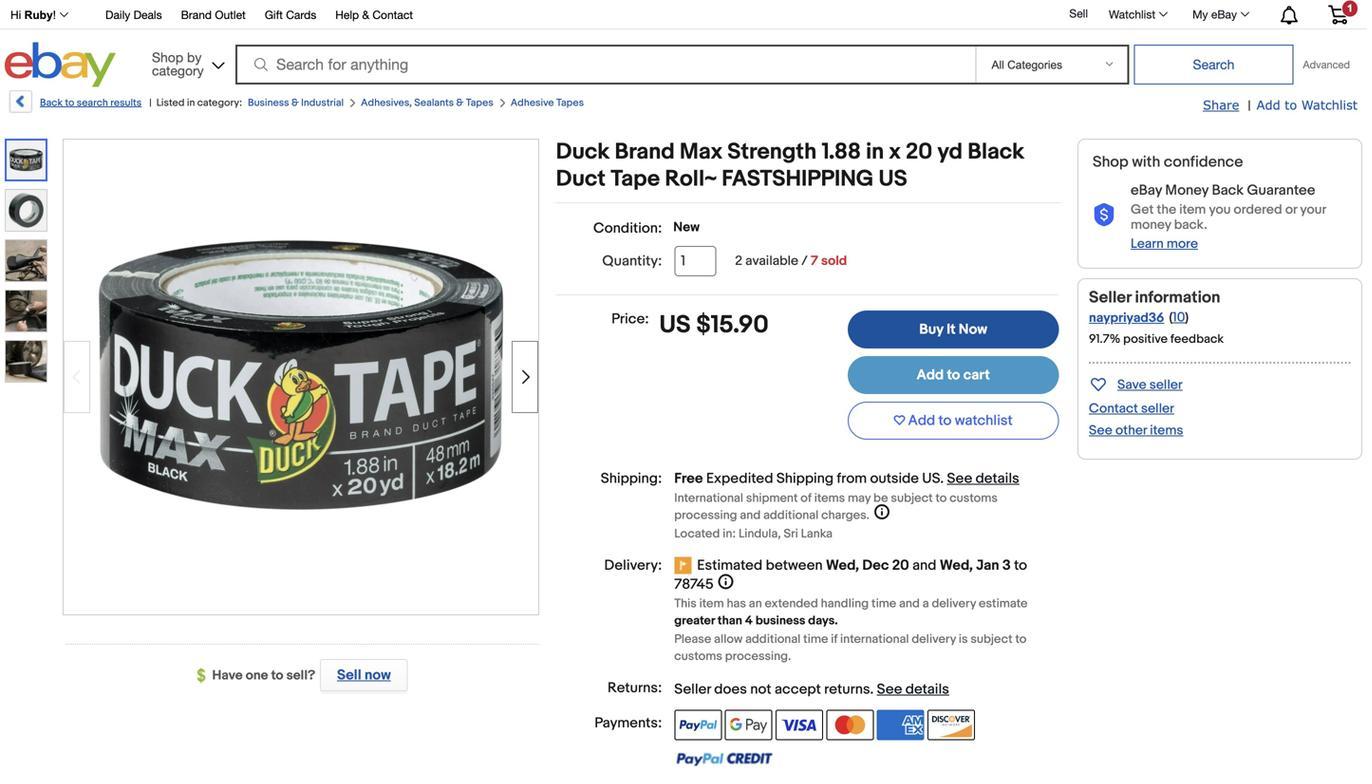 Task type: locate. For each thing, give the bounding box(es) containing it.
duck brand max strength 1.88 in x 20 yd black duct tape roll~ fastshipping us
[[556, 139, 1025, 193]]

&
[[362, 8, 369, 21], [291, 97, 299, 109], [456, 97, 464, 109]]

daily
[[105, 8, 130, 21]]

. right outside
[[940, 470, 944, 487]]

customs down "please"
[[674, 649, 723, 664]]

1 vertical spatial brand
[[615, 139, 675, 166]]

Search for anything text field
[[238, 47, 972, 83]]

0 vertical spatial shop
[[152, 49, 183, 65]]

items inside international shipment of items may be subject to customs processing and additional charges.
[[814, 491, 845, 506]]

0 vertical spatial .
[[940, 470, 944, 487]]

free
[[674, 470, 703, 487]]

shop for shop with confidence
[[1093, 153, 1129, 171]]

0 vertical spatial seller
[[1089, 288, 1132, 308]]

1 vertical spatial back
[[1212, 182, 1244, 199]]

brand inside account navigation
[[181, 8, 212, 21]]

1 vertical spatial in
[[866, 139, 884, 166]]

& inside account navigation
[[362, 8, 369, 21]]

black
[[968, 139, 1025, 166]]

expedited
[[706, 470, 773, 487]]

1 vertical spatial shop
[[1093, 153, 1129, 171]]

and left a
[[899, 596, 920, 611]]

shipping:
[[601, 470, 662, 487]]

estimated between wed, dec 20 and wed, jan 3 to 78745
[[674, 557, 1027, 593]]

seller inside button
[[1150, 377, 1183, 393]]

this
[[674, 596, 697, 611]]

delivery left "is"
[[912, 632, 956, 647]]

1 vertical spatial additional
[[746, 632, 801, 647]]

to right be
[[936, 491, 947, 506]]

1 horizontal spatial time
[[872, 596, 897, 611]]

delivery
[[932, 596, 976, 611], [912, 632, 956, 647]]

)
[[1185, 310, 1189, 326]]

add down add to cart link
[[908, 412, 936, 429]]

sell for sell now
[[337, 667, 362, 684]]

!
[[53, 9, 56, 21]]

international
[[840, 632, 909, 647]]

20 right x
[[906, 139, 933, 166]]

1 horizontal spatial customs
[[950, 491, 998, 506]]

outlet
[[215, 8, 246, 21]]

(
[[1169, 310, 1173, 326]]

0 horizontal spatial seller
[[674, 681, 711, 698]]

1 horizontal spatial &
[[362, 8, 369, 21]]

sell inside account navigation
[[1070, 7, 1088, 20]]

tapes
[[466, 97, 494, 109], [556, 97, 584, 109]]

| left listed
[[149, 97, 152, 109]]

additional down business at the right bottom of the page
[[746, 632, 801, 647]]

add to cart
[[917, 367, 990, 384]]

price:
[[612, 311, 649, 328]]

shop left by
[[152, 49, 183, 65]]

business & industrial link
[[248, 97, 344, 109]]

2
[[735, 253, 743, 269]]

us right price:
[[659, 311, 691, 340]]

2 wed, from the left
[[940, 557, 973, 574]]

0 horizontal spatial in
[[187, 97, 195, 109]]

1 tapes from the left
[[466, 97, 494, 109]]

confidence
[[1164, 153, 1244, 171]]

wed, left dec at the right
[[826, 557, 859, 574]]

0 vertical spatial seller
[[1150, 377, 1183, 393]]

1 horizontal spatial |
[[1248, 98, 1251, 114]]

1 vertical spatial seller
[[1141, 401, 1175, 417]]

get
[[1131, 202, 1154, 218]]

shop with confidence
[[1093, 153, 1244, 171]]

watchlist inside "link"
[[1109, 8, 1156, 21]]

watchlist down advanced link
[[1302, 97, 1358, 112]]

items right other
[[1150, 423, 1184, 439]]

back left search
[[40, 97, 63, 109]]

item down money
[[1180, 202, 1206, 218]]

share | add to watchlist
[[1203, 97, 1358, 114]]

add inside share | add to watchlist
[[1257, 97, 1281, 112]]

back to search results
[[40, 97, 142, 109]]

0 horizontal spatial &
[[291, 97, 299, 109]]

help & contact link
[[335, 5, 413, 26]]

add right share
[[1257, 97, 1281, 112]]

seller for contact
[[1141, 401, 1175, 417]]

tapes right adhesive
[[556, 97, 584, 109]]

0 horizontal spatial .
[[870, 681, 874, 698]]

seller up the naypriyad36 link
[[1089, 288, 1132, 308]]

gift
[[265, 8, 283, 21]]

adhesives, sealants & tapes link
[[361, 97, 494, 109]]

1 horizontal spatial .
[[940, 470, 944, 487]]

brand left max
[[615, 139, 675, 166]]

1
[[1347, 2, 1353, 14]]

1 vertical spatial ebay
[[1131, 182, 1162, 199]]

seller inside us $15.90 main content
[[674, 681, 711, 698]]

0 horizontal spatial items
[[814, 491, 845, 506]]

us $15.90
[[659, 311, 769, 340]]

0 vertical spatial sell
[[1070, 7, 1088, 20]]

2 horizontal spatial see
[[1089, 423, 1113, 439]]

brand left outlet
[[181, 8, 212, 21]]

seller down save seller
[[1141, 401, 1175, 417]]

item
[[1180, 202, 1206, 218], [700, 596, 724, 611]]

shipment
[[746, 491, 798, 506]]

contact inside account navigation
[[373, 8, 413, 21]]

0 horizontal spatial shop
[[152, 49, 183, 65]]

details up discover image
[[906, 681, 949, 698]]

watchlist
[[1109, 8, 1156, 21], [1302, 97, 1358, 112]]

0 vertical spatial ebay
[[1212, 8, 1237, 21]]

hi ruby !
[[10, 9, 56, 21]]

you
[[1209, 202, 1231, 218]]

add down buy
[[917, 367, 944, 384]]

please
[[674, 632, 711, 647]]

1 link
[[1317, 0, 1360, 27]]

None submit
[[1134, 45, 1294, 85]]

watchlist right sell link
[[1109, 8, 1156, 21]]

see up american express image
[[877, 681, 902, 698]]

0 vertical spatial see
[[1089, 423, 1113, 439]]

2 vertical spatial and
[[899, 596, 920, 611]]

1 horizontal spatial subject
[[971, 632, 1013, 647]]

0 horizontal spatial contact
[[373, 8, 413, 21]]

us right outside
[[922, 470, 940, 487]]

0 vertical spatial us
[[879, 166, 908, 193]]

dollar sign image
[[197, 668, 212, 683]]

1 horizontal spatial items
[[1150, 423, 1184, 439]]

back up you
[[1212, 182, 1244, 199]]

0 horizontal spatial back
[[40, 97, 63, 109]]

2 vertical spatial see
[[877, 681, 902, 698]]

2 available / 7 sold
[[735, 253, 847, 269]]

time up international on the bottom right
[[872, 596, 897, 611]]

subject
[[891, 491, 933, 506], [971, 632, 1013, 647]]

1 vertical spatial add
[[917, 367, 944, 384]]

to left search
[[65, 97, 74, 109]]

0 horizontal spatial sell
[[337, 667, 362, 684]]

item up greater
[[700, 596, 724, 611]]

1 vertical spatial subject
[[971, 632, 1013, 647]]

gift cards link
[[265, 5, 316, 26]]

master card image
[[826, 710, 874, 740]]

roll~
[[665, 166, 717, 193]]

customs inside the this item has an extended handling time and a delivery estimate greater than 4 business days. please allow additional time if international delivery is subject to customs processing.
[[674, 649, 723, 664]]

0 vertical spatial item
[[1180, 202, 1206, 218]]

0 vertical spatial in
[[187, 97, 195, 109]]

seller up paypal image
[[674, 681, 711, 698]]

and up a
[[913, 557, 937, 574]]

ebay right my
[[1212, 8, 1237, 21]]

seller for save
[[1150, 377, 1183, 393]]

x
[[889, 139, 901, 166]]

fastshipping
[[722, 166, 874, 193]]

1 vertical spatial watchlist
[[1302, 97, 1358, 112]]

seller does not accept returns . see details
[[674, 681, 949, 698]]

sell?
[[286, 668, 315, 684]]

additional inside international shipment of items may be subject to customs processing and additional charges.
[[764, 508, 819, 523]]

0 vertical spatial items
[[1150, 423, 1184, 439]]

american express image
[[877, 710, 925, 740]]

0 vertical spatial and
[[740, 508, 761, 523]]

in right listed
[[187, 97, 195, 109]]

shop for shop by category
[[152, 49, 183, 65]]

2 horizontal spatial &
[[456, 97, 464, 109]]

seller for seller does not accept returns
[[674, 681, 711, 698]]

see details link up american express image
[[877, 681, 949, 698]]

gift cards
[[265, 8, 316, 21]]

with
[[1132, 153, 1161, 171]]

delivery right a
[[932, 596, 976, 611]]

back
[[40, 97, 63, 109], [1212, 182, 1244, 199]]

none submit inside shop by category banner
[[1134, 45, 1294, 85]]

0 vertical spatial 20
[[906, 139, 933, 166]]

details
[[976, 470, 1020, 487], [906, 681, 949, 698]]

new
[[674, 219, 700, 235]]

buy it now
[[920, 321, 987, 338]]

1 horizontal spatial ebay
[[1212, 8, 1237, 21]]

yd
[[938, 139, 963, 166]]

contact right help
[[373, 8, 413, 21]]

learn
[[1131, 236, 1164, 252]]

0 vertical spatial subject
[[891, 491, 933, 506]]

picture 4 of 5 image
[[6, 291, 47, 331]]

ebay inside account navigation
[[1212, 8, 1237, 21]]

1 vertical spatial item
[[700, 596, 724, 611]]

additional up sri
[[764, 508, 819, 523]]

shop left with
[[1093, 153, 1129, 171]]

1 wed, from the left
[[826, 557, 859, 574]]

1 vertical spatial contact
[[1089, 401, 1138, 417]]

ebay up get at the right
[[1131, 182, 1162, 199]]

0 vertical spatial customs
[[950, 491, 998, 506]]

condition:
[[593, 220, 662, 237]]

available
[[746, 253, 799, 269]]

1 vertical spatial .
[[870, 681, 874, 698]]

customs up jan
[[950, 491, 998, 506]]

subject right "is"
[[971, 632, 1013, 647]]

and inside international shipment of items may be subject to customs processing and additional charges.
[[740, 508, 761, 523]]

1 vertical spatial seller
[[674, 681, 711, 698]]

1 vertical spatial and
[[913, 557, 937, 574]]

delivery alert flag image
[[674, 557, 697, 576]]

contact up other
[[1089, 401, 1138, 417]]

0 horizontal spatial time
[[803, 632, 828, 647]]

see details link down the watchlist
[[947, 470, 1020, 487]]

seller inside seller information naypriyad36 ( 10 ) 91.7% positive feedback
[[1089, 288, 1132, 308]]

to down estimate
[[1016, 632, 1027, 647]]

1 vertical spatial 20
[[892, 557, 909, 574]]

0 horizontal spatial tapes
[[466, 97, 494, 109]]

details down the watchlist
[[976, 470, 1020, 487]]

1 vertical spatial us
[[659, 311, 691, 340]]

1 horizontal spatial seller
[[1089, 288, 1132, 308]]

subject down outside
[[891, 491, 933, 506]]

deals
[[133, 8, 162, 21]]

. up master card image
[[870, 681, 874, 698]]

see left other
[[1089, 423, 1113, 439]]

tapes right sealants
[[466, 97, 494, 109]]

0 horizontal spatial watchlist
[[1109, 8, 1156, 21]]

1 horizontal spatial watchlist
[[1302, 97, 1358, 112]]

0 horizontal spatial subject
[[891, 491, 933, 506]]

1 horizontal spatial contact
[[1089, 401, 1138, 417]]

1 vertical spatial items
[[814, 491, 845, 506]]

1 horizontal spatial shop
[[1093, 153, 1129, 171]]

see details link
[[947, 470, 1020, 487], [877, 681, 949, 698]]

customs inside international shipment of items may be subject to customs processing and additional charges.
[[950, 491, 998, 506]]

wed,
[[826, 557, 859, 574], [940, 557, 973, 574]]

and up "located in: lindula, sri lanka"
[[740, 508, 761, 523]]

brand outlet
[[181, 8, 246, 21]]

add inside button
[[908, 412, 936, 429]]

my
[[1193, 8, 1208, 21]]

0 horizontal spatial brand
[[181, 8, 212, 21]]

account navigation
[[0, 0, 1363, 29]]

an
[[749, 596, 762, 611]]

seller inside contact seller see other items
[[1141, 401, 1175, 417]]

1 horizontal spatial brand
[[615, 139, 675, 166]]

0 vertical spatial additional
[[764, 508, 819, 523]]

business & industrial
[[248, 97, 344, 109]]

in left x
[[866, 139, 884, 166]]

1 vertical spatial customs
[[674, 649, 723, 664]]

cards
[[286, 8, 316, 21]]

sell left watchlist "link" in the top right of the page
[[1070, 7, 1088, 20]]

0 vertical spatial brand
[[181, 8, 212, 21]]

back inside ebay money back guarantee get the item you ordered or your money back. learn more
[[1212, 182, 1244, 199]]

sri
[[784, 527, 798, 541]]

items inside contact seller see other items
[[1150, 423, 1184, 439]]

1 vertical spatial details
[[906, 681, 949, 698]]

naypriyad36
[[1089, 310, 1165, 326]]

brand outlet link
[[181, 5, 246, 26]]

paypal credit image
[[674, 751, 773, 767]]

brand inside duck brand max strength 1.88 in x 20 yd black duct tape roll~ fastshipping us
[[615, 139, 675, 166]]

the
[[1157, 202, 1177, 218]]

1 horizontal spatial see
[[947, 470, 973, 487]]

and inside the estimated between wed, dec 20 and wed, jan 3 to 78745
[[913, 557, 937, 574]]

& right sealants
[[456, 97, 464, 109]]

items up charges.
[[814, 491, 845, 506]]

0 vertical spatial contact
[[373, 8, 413, 21]]

customs
[[950, 491, 998, 506], [674, 649, 723, 664]]

1 horizontal spatial tapes
[[556, 97, 584, 109]]

see down add to watchlist at the right
[[947, 470, 973, 487]]

to left cart at right
[[947, 367, 960, 384]]

1 vertical spatial sell
[[337, 667, 362, 684]]

sell inside sell now 'link'
[[337, 667, 362, 684]]

wed, left jan
[[940, 557, 973, 574]]

information
[[1135, 288, 1221, 308]]

0 vertical spatial watchlist
[[1109, 8, 1156, 21]]

to inside the estimated between wed, dec 20 and wed, jan 3 to 78745
[[1014, 557, 1027, 574]]

| right share button
[[1248, 98, 1251, 114]]

0 horizontal spatial item
[[700, 596, 724, 611]]

1 horizontal spatial sell
[[1070, 7, 1088, 20]]

0 horizontal spatial us
[[659, 311, 691, 340]]

& for business
[[291, 97, 299, 109]]

to left the watchlist
[[939, 412, 952, 429]]

20 right dec at the right
[[892, 557, 909, 574]]

seller right save
[[1150, 377, 1183, 393]]

time left if
[[803, 632, 828, 647]]

max
[[680, 139, 723, 166]]

& right help
[[362, 8, 369, 21]]

0 horizontal spatial customs
[[674, 649, 723, 664]]

0 vertical spatial delivery
[[932, 596, 976, 611]]

1 horizontal spatial item
[[1180, 202, 1206, 218]]

not
[[750, 681, 772, 698]]

& right business
[[291, 97, 299, 109]]

subject inside international shipment of items may be subject to customs processing and additional charges.
[[891, 491, 933, 506]]

to down advanced link
[[1285, 97, 1297, 112]]

seller for seller information
[[1089, 288, 1132, 308]]

to right 3
[[1014, 557, 1027, 574]]

time
[[872, 596, 897, 611], [803, 632, 828, 647]]

2 horizontal spatial us
[[922, 470, 940, 487]]

1 horizontal spatial wed,
[[940, 557, 973, 574]]

0 vertical spatial details
[[976, 470, 1020, 487]]

0 vertical spatial see details link
[[947, 470, 1020, 487]]

1 horizontal spatial back
[[1212, 182, 1244, 199]]

sell left now
[[337, 667, 362, 684]]

0 horizontal spatial wed,
[[826, 557, 859, 574]]

back.
[[1174, 217, 1208, 233]]

1 horizontal spatial in
[[866, 139, 884, 166]]

us right 1.88
[[879, 166, 908, 193]]

discover image
[[928, 710, 975, 740]]

1 horizontal spatial us
[[879, 166, 908, 193]]

2 vertical spatial add
[[908, 412, 936, 429]]

0 horizontal spatial ebay
[[1131, 182, 1162, 199]]

ebay
[[1212, 8, 1237, 21], [1131, 182, 1162, 199]]

positive
[[1123, 332, 1168, 347]]

shop inside shop by category
[[152, 49, 183, 65]]

1 vertical spatial time
[[803, 632, 828, 647]]

4
[[745, 613, 753, 628]]

0 vertical spatial add
[[1257, 97, 1281, 112]]



Task type: describe. For each thing, give the bounding box(es) containing it.
be
[[874, 491, 888, 506]]

business
[[248, 97, 289, 109]]

item inside the this item has an extended handling time and a delivery estimate greater than 4 business days. please allow additional time if international delivery is subject to customs processing.
[[700, 596, 724, 611]]

2 vertical spatial us
[[922, 470, 940, 487]]

paypal image
[[674, 710, 722, 740]]

help & contact
[[335, 8, 413, 21]]

20 inside duck brand max strength 1.88 in x 20 yd black duct tape roll~ fastshipping us
[[906, 139, 933, 166]]

adhesives,
[[361, 97, 412, 109]]

google pay image
[[725, 710, 773, 740]]

have
[[212, 668, 243, 684]]

contact inside contact seller see other items
[[1089, 401, 1138, 417]]

item inside ebay money back guarantee get the item you ordered or your money back. learn more
[[1180, 202, 1206, 218]]

1 vertical spatial delivery
[[912, 632, 956, 647]]

category:
[[197, 97, 242, 109]]

contact seller see other items
[[1089, 401, 1184, 439]]

adhesive tapes link
[[511, 97, 584, 109]]

cart
[[964, 367, 990, 384]]

accept
[[775, 681, 821, 698]]

watchlist
[[955, 412, 1013, 429]]

to inside the this item has an extended handling time and a delivery estimate greater than 4 business days. please allow additional time if international delivery is subject to customs processing.
[[1016, 632, 1027, 647]]

seller information naypriyad36 ( 10 ) 91.7% positive feedback
[[1089, 288, 1224, 347]]

additional inside the this item has an extended handling time and a delivery estimate greater than 4 business days. please allow additional time if international delivery is subject to customs processing.
[[746, 632, 801, 647]]

to inside button
[[939, 412, 952, 429]]

add for add to cart
[[917, 367, 944, 384]]

learn more link
[[1131, 236, 1198, 252]]

picture 3 of 5 image
[[6, 240, 47, 281]]

handling
[[821, 596, 869, 611]]

advanced
[[1303, 58, 1350, 71]]

save
[[1118, 377, 1147, 393]]

duct
[[556, 166, 606, 193]]

shop by category button
[[143, 42, 229, 83]]

lanka
[[801, 527, 833, 541]]

78745
[[674, 576, 714, 593]]

now
[[365, 667, 391, 684]]

see inside contact seller see other items
[[1089, 423, 1113, 439]]

us inside duck brand max strength 1.88 in x 20 yd black duct tape roll~ fastshipping us
[[879, 166, 908, 193]]

us $15.90 main content
[[556, 139, 1061, 772]]

is
[[959, 632, 968, 647]]

business
[[756, 613, 806, 628]]

sealants
[[414, 97, 454, 109]]

located in: lindula, sri lanka
[[674, 527, 833, 541]]

daily deals link
[[105, 5, 162, 26]]

0 vertical spatial time
[[872, 596, 897, 611]]

1.88
[[822, 139, 861, 166]]

& for help
[[362, 8, 369, 21]]

have one to sell?
[[212, 668, 315, 684]]

feedback
[[1171, 332, 1224, 347]]

save seller
[[1118, 377, 1183, 393]]

processing
[[674, 508, 737, 523]]

has
[[727, 596, 746, 611]]

does
[[714, 681, 747, 698]]

guarantee
[[1247, 182, 1316, 199]]

more
[[1167, 236, 1198, 252]]

back to search results link
[[8, 90, 142, 120]]

picture 5 of 5 image
[[6, 341, 47, 382]]

20 inside the estimated between wed, dec 20 and wed, jan 3 to 78745
[[892, 557, 909, 574]]

picture 1 of 5 image
[[7, 141, 46, 179]]

to right "one"
[[271, 668, 283, 684]]

international
[[674, 491, 743, 506]]

returns
[[824, 681, 870, 698]]

add for add to watchlist
[[908, 412, 936, 429]]

free expedited shipping from outside us . see details
[[674, 470, 1020, 487]]

shipping
[[777, 470, 834, 487]]

lindula,
[[739, 527, 781, 541]]

money
[[1131, 217, 1171, 233]]

duck brand max strength 1.88 in x 20 yd black duct tape roll~ fastshipping us - picture 1 of 5 image
[[64, 137, 538, 612]]

subject inside the this item has an extended handling time and a delivery estimate greater than 4 business days. please allow additional time if international delivery is subject to customs processing.
[[971, 632, 1013, 647]]

1 horizontal spatial details
[[976, 470, 1020, 487]]

| listed in category:
[[149, 97, 242, 109]]

shop by category banner
[[0, 0, 1363, 92]]

jan
[[976, 557, 1000, 574]]

other
[[1116, 423, 1147, 439]]

save seller button
[[1089, 373, 1183, 395]]

share button
[[1203, 97, 1240, 114]]

listed
[[156, 97, 185, 109]]

to inside international shipment of items may be subject to customs processing and additional charges.
[[936, 491, 947, 506]]

payments:
[[595, 715, 662, 732]]

if
[[831, 632, 838, 647]]

add to watchlist
[[908, 412, 1013, 429]]

1 vertical spatial see
[[947, 470, 973, 487]]

0 horizontal spatial |
[[149, 97, 152, 109]]

ordered
[[1234, 202, 1283, 218]]

allow
[[714, 632, 743, 647]]

processing.
[[725, 649, 791, 664]]

sold
[[821, 253, 847, 269]]

adhesive
[[511, 97, 554, 109]]

picture 2 of 5 image
[[6, 190, 47, 231]]

now
[[959, 321, 987, 338]]

and inside the this item has an extended handling time and a delivery estimate greater than 4 business days. please allow additional time if international delivery is subject to customs processing.
[[899, 596, 920, 611]]

3
[[1003, 557, 1011, 574]]

hi
[[10, 9, 21, 21]]

daily deals
[[105, 8, 162, 21]]

2 tapes from the left
[[556, 97, 584, 109]]

to inside share | add to watchlist
[[1285, 97, 1297, 112]]

adhesive tapes
[[511, 97, 584, 109]]

watchlist inside share | add to watchlist
[[1302, 97, 1358, 112]]

dec
[[863, 557, 889, 574]]

results
[[110, 97, 142, 109]]

advanced link
[[1294, 46, 1360, 84]]

91.7%
[[1089, 332, 1121, 347]]

naypriyad36 link
[[1089, 310, 1165, 326]]

0 horizontal spatial details
[[906, 681, 949, 698]]

with details__icon image
[[1093, 203, 1116, 227]]

ebay inside ebay money back guarantee get the item you ordered or your money back. learn more
[[1131, 182, 1162, 199]]

add to watchlist button
[[848, 402, 1059, 440]]

visa image
[[776, 710, 823, 740]]

of
[[801, 491, 812, 506]]

quantity:
[[602, 253, 662, 270]]

extended
[[765, 596, 818, 611]]

1 vertical spatial see details link
[[877, 681, 949, 698]]

contact seller link
[[1089, 401, 1175, 417]]

10
[[1173, 310, 1185, 326]]

in inside duck brand max strength 1.88 in x 20 yd black duct tape roll~ fastshipping us
[[866, 139, 884, 166]]

delivery:
[[604, 557, 662, 574]]

0 vertical spatial back
[[40, 97, 63, 109]]

greater
[[674, 613, 715, 628]]

estimate
[[979, 596, 1028, 611]]

| inside share | add to watchlist
[[1248, 98, 1251, 114]]

estimated
[[697, 557, 763, 574]]

Quantity: text field
[[674, 246, 716, 276]]

sell now
[[337, 667, 391, 684]]

my ebay link
[[1182, 3, 1258, 26]]

located
[[674, 527, 720, 541]]

sell for sell
[[1070, 7, 1088, 20]]

between
[[766, 557, 823, 574]]



Task type: vqa. For each thing, say whether or not it's contained in the screenshot.
the left items
yes



